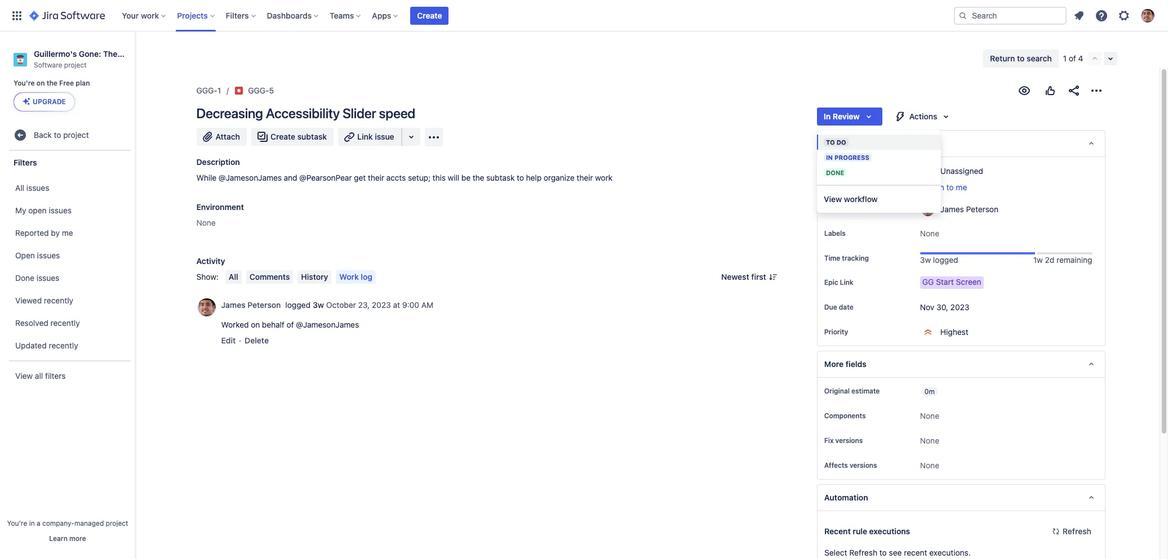 Task type: vqa. For each thing, say whether or not it's contained in the screenshot.
Peterson corresponding to James Peterson
yes



Task type: locate. For each thing, give the bounding box(es) containing it.
1 horizontal spatial filters
[[226, 10, 249, 20]]

viewed recently
[[15, 296, 73, 305]]

1 vertical spatial view
[[15, 371, 33, 381]]

newest
[[721, 272, 749, 282]]

affects
[[824, 462, 848, 470]]

show:
[[196, 272, 219, 282]]

subtask inside button
[[297, 132, 327, 141]]

1 vertical spatial @jamesonjames
[[296, 320, 359, 330]]

filters up 'all issues'
[[14, 158, 37, 167]]

project down gone:
[[64, 61, 87, 69]]

link
[[357, 132, 373, 141], [840, 279, 853, 287]]

banner
[[0, 0, 1168, 32]]

0 vertical spatial subtask
[[297, 132, 327, 141]]

projects
[[177, 10, 208, 20]]

1 horizontal spatial 1
[[1063, 54, 1067, 63]]

0 vertical spatial james
[[940, 204, 964, 214]]

0 horizontal spatial me
[[62, 228, 73, 238]]

of right behalf
[[286, 320, 294, 330]]

1 horizontal spatial create
[[417, 10, 442, 20]]

dashboards button
[[263, 6, 323, 25]]

on up delete
[[251, 320, 260, 330]]

0 horizontal spatial james
[[221, 300, 245, 310]]

0 vertical spatial filters
[[226, 10, 249, 20]]

ggg- inside ggg-1 link
[[196, 86, 217, 95]]

0 vertical spatial of
[[1069, 54, 1076, 63]]

project inside guillermo's gone: the game software project
[[64, 61, 87, 69]]

3w
[[920, 255, 931, 265], [313, 300, 324, 310]]

description
[[196, 157, 240, 167]]

october
[[326, 300, 356, 310]]

open
[[28, 206, 47, 215]]

0 horizontal spatial 1
[[217, 86, 221, 95]]

1 vertical spatial create
[[270, 132, 295, 141]]

0 vertical spatial in
[[824, 112, 831, 121]]

1 vertical spatial link
[[840, 279, 853, 287]]

1w 2d remaining
[[1033, 255, 1092, 265]]

back to project link
[[9, 124, 131, 147]]

project right back
[[63, 130, 89, 140]]

0 vertical spatial me
[[956, 183, 967, 192]]

0 vertical spatial on
[[37, 79, 45, 87]]

done inside group
[[15, 273, 34, 283]]

recently down done issues link
[[44, 296, 73, 305]]

logged
[[933, 255, 958, 265], [285, 300, 310, 310]]

back to project
[[34, 130, 89, 140]]

recently inside updated recently link
[[49, 341, 78, 350]]

search image
[[958, 11, 967, 20]]

none for components
[[920, 412, 939, 421]]

recently inside resolved recently link
[[50, 318, 80, 328]]

0 vertical spatial 1
[[1063, 54, 1067, 63]]

james peterson logged 3w october 23, 2023 at 9:00 am
[[221, 300, 433, 310]]

create down accessibility
[[270, 132, 295, 141]]

a
[[37, 519, 40, 528]]

on for worked
[[251, 320, 260, 330]]

group containing all issues
[[6, 174, 132, 361]]

versions for fix versions
[[835, 437, 863, 445]]

1 vertical spatial versions
[[850, 462, 877, 470]]

1 vertical spatial filters
[[14, 158, 37, 167]]

ggg-
[[196, 86, 217, 95], [248, 86, 269, 95]]

work right organize at the top
[[595, 173, 612, 183]]

1 horizontal spatial on
[[251, 320, 260, 330]]

0 vertical spatial create
[[417, 10, 442, 20]]

assign to me
[[920, 183, 967, 192]]

group
[[6, 174, 132, 361]]

0 horizontal spatial create
[[270, 132, 295, 141]]

issues up open
[[26, 183, 49, 193]]

share image
[[1067, 84, 1080, 97]]

james up worked
[[221, 300, 245, 310]]

versions right fix
[[835, 437, 863, 445]]

3w up the gg
[[920, 255, 931, 265]]

view all filters
[[15, 371, 66, 381]]

to right back
[[54, 130, 61, 140]]

view workflow
[[824, 194, 878, 204]]

1 horizontal spatial 3w
[[920, 255, 931, 265]]

viewed recently link
[[6, 290, 132, 312]]

recently down viewed recently link
[[50, 318, 80, 328]]

view for view all filters
[[15, 371, 33, 381]]

recently
[[44, 296, 73, 305], [50, 318, 80, 328], [49, 341, 78, 350]]

done down open
[[15, 273, 34, 283]]

1 horizontal spatial the
[[473, 173, 484, 183]]

me inside reported by me link
[[62, 228, 73, 238]]

issue
[[375, 132, 394, 141]]

1 vertical spatial logged
[[285, 300, 310, 310]]

2 vertical spatial project
[[106, 519, 128, 528]]

ggg- left bug image
[[196, 86, 217, 95]]

all issues
[[15, 183, 49, 193]]

to right assign
[[946, 183, 954, 192]]

1 vertical spatial recently
[[50, 318, 80, 328]]

to inside button
[[1017, 54, 1025, 63]]

1 horizontal spatial james
[[940, 204, 964, 214]]

nov 30, 2023
[[920, 303, 969, 312]]

1 horizontal spatial me
[[956, 183, 967, 192]]

1 horizontal spatial peterson
[[966, 204, 998, 214]]

@jamesonjames down description
[[219, 173, 282, 183]]

logged up worked on behalf of @jamesonjames at the bottom of the page
[[285, 300, 310, 310]]

work log
[[339, 272, 372, 282]]

in down to
[[826, 154, 833, 161]]

0 vertical spatial all
[[15, 183, 24, 193]]

done down in progress
[[826, 169, 844, 176]]

2023 left at at left
[[372, 300, 391, 310]]

at
[[393, 300, 400, 310]]

their right organize at the top
[[577, 173, 593, 183]]

reported by me
[[15, 228, 73, 238]]

recently inside viewed recently link
[[44, 296, 73, 305]]

filters
[[226, 10, 249, 20], [14, 158, 37, 167]]

the left free
[[47, 79, 57, 87]]

on up upgrade button
[[37, 79, 45, 87]]

2023 right the 30,
[[950, 303, 969, 312]]

0 horizontal spatial ggg-
[[196, 86, 217, 95]]

labels
[[824, 229, 846, 238]]

history button
[[298, 270, 332, 284]]

while
[[196, 173, 216, 183]]

1 horizontal spatial work
[[595, 173, 612, 183]]

versions down the fix versions pin to top. only you can see pinned fields. icon
[[850, 462, 877, 470]]

project for in
[[106, 519, 128, 528]]

copy link to issue image
[[272, 86, 281, 95]]

@jamesonjames down james peterson logged 3w october 23, 2023 at 9:00 am on the left
[[296, 320, 359, 330]]

priority pin to top. only you can see pinned fields. image
[[850, 328, 859, 337]]

2 ggg- from the left
[[248, 86, 269, 95]]

this
[[433, 173, 446, 183]]

my open issues
[[15, 206, 72, 215]]

0 vertical spatial @jamesonjames
[[219, 173, 282, 183]]

all
[[35, 371, 43, 381]]

0 vertical spatial recently
[[44, 296, 73, 305]]

to inside 'button'
[[946, 183, 954, 192]]

peterson for james peterson
[[966, 204, 998, 214]]

bug image
[[235, 86, 244, 95]]

in
[[29, 519, 35, 528]]

fix versions pin to top. only you can see pinned fields. image
[[865, 437, 874, 446]]

priority
[[824, 328, 848, 337]]

details element
[[817, 130, 1105, 157]]

project for gone:
[[64, 61, 87, 69]]

2023
[[372, 300, 391, 310], [950, 303, 969, 312]]

primary element
[[7, 0, 954, 31]]

help
[[526, 173, 541, 183]]

0 vertical spatial link
[[357, 132, 373, 141]]

done for done
[[826, 169, 844, 176]]

to for back
[[54, 130, 61, 140]]

you're
[[14, 79, 35, 87], [7, 519, 27, 528]]

0 horizontal spatial peterson
[[248, 300, 281, 310]]

recently down resolved recently link
[[49, 341, 78, 350]]

all
[[15, 183, 24, 193], [229, 272, 238, 282]]

1 their from the left
[[368, 173, 384, 183]]

1 vertical spatial james
[[221, 300, 245, 310]]

0 vertical spatial you're
[[14, 79, 35, 87]]

my
[[15, 206, 26, 215]]

work right your
[[141, 10, 159, 20]]

subtask left help
[[486, 173, 515, 183]]

0 horizontal spatial the
[[47, 79, 57, 87]]

1 horizontal spatial of
[[1069, 54, 1076, 63]]

more fields
[[824, 360, 867, 369]]

create right 'apps' dropdown button
[[417, 10, 442, 20]]

create for create subtask
[[270, 132, 295, 141]]

return to search button
[[983, 50, 1059, 68]]

banner containing your work
[[0, 0, 1168, 32]]

1 left the 4 at the right top of page
[[1063, 54, 1067, 63]]

issues for open issues
[[37, 251, 60, 260]]

me
[[956, 183, 967, 192], [62, 228, 73, 238]]

edit
[[221, 336, 236, 345]]

none
[[196, 218, 216, 228], [920, 229, 939, 238], [920, 412, 939, 421], [920, 436, 939, 446], [920, 461, 939, 471]]

0 vertical spatial work
[[141, 10, 159, 20]]

3w left october on the bottom left
[[313, 300, 324, 310]]

resolved
[[15, 318, 48, 328]]

guillermo's gone: the game software project
[[34, 49, 141, 69]]

delete button
[[245, 335, 269, 347]]

done for done issues
[[15, 273, 34, 283]]

1 vertical spatial on
[[251, 320, 260, 330]]

0 horizontal spatial done
[[15, 273, 34, 283]]

assign to me button
[[920, 182, 1093, 193]]

me down unassigned
[[956, 183, 967, 192]]

0 vertical spatial the
[[47, 79, 57, 87]]

dashboards
[[267, 10, 312, 20]]

0 horizontal spatial work
[[141, 10, 159, 20]]

1 vertical spatial 1
[[217, 86, 221, 95]]

decreasing
[[196, 105, 263, 121]]

jira software image
[[29, 9, 105, 22], [29, 9, 105, 22]]

0 vertical spatial project
[[64, 61, 87, 69]]

30,
[[937, 303, 948, 312]]

issues for done issues
[[37, 273, 59, 283]]

worked
[[221, 320, 249, 330]]

return to search
[[990, 54, 1052, 63]]

all inside button
[[229, 272, 238, 282]]

by
[[51, 228, 60, 238]]

0 vertical spatial versions
[[835, 437, 863, 445]]

you're in a company-managed project
[[7, 519, 128, 528]]

ggg- inside ggg-5 link
[[248, 86, 269, 95]]

0 vertical spatial 3w
[[920, 255, 931, 265]]

1 vertical spatial you're
[[7, 519, 27, 528]]

1 vertical spatial subtask
[[486, 173, 515, 183]]

1 vertical spatial done
[[15, 273, 34, 283]]

0 vertical spatial peterson
[[966, 204, 998, 214]]

in for in review
[[824, 112, 831, 121]]

actions image
[[1089, 84, 1103, 97]]

ggg- for 5
[[248, 86, 269, 95]]

peterson up behalf
[[248, 300, 281, 310]]

1 horizontal spatial ggg-
[[248, 86, 269, 95]]

ggg- left the copy link to issue image
[[248, 86, 269, 95]]

1 vertical spatial work
[[595, 173, 612, 183]]

settings image
[[1117, 9, 1131, 22]]

1 horizontal spatial subtask
[[486, 173, 515, 183]]

me inside assign to me 'button'
[[956, 183, 967, 192]]

0 vertical spatial logged
[[933, 255, 958, 265]]

in progress
[[826, 154, 869, 161]]

1 vertical spatial peterson
[[248, 300, 281, 310]]

1 horizontal spatial 2023
[[950, 303, 969, 312]]

issues up viewed recently
[[37, 273, 59, 283]]

link web pages and more image
[[404, 130, 418, 144]]

subtask
[[297, 132, 327, 141], [486, 173, 515, 183]]

subtask down decreasing accessibility slider speed at the top
[[297, 132, 327, 141]]

0 horizontal spatial all
[[15, 183, 24, 193]]

view left all
[[15, 371, 33, 381]]

1 horizontal spatial all
[[229, 272, 238, 282]]

james down assign to me
[[940, 204, 964, 214]]

0 vertical spatial done
[[826, 169, 844, 176]]

setup;
[[408, 173, 430, 183]]

peterson for james peterson logged 3w october 23, 2023 at 9:00 am
[[248, 300, 281, 310]]

1 horizontal spatial link
[[840, 279, 853, 287]]

create inside primary element
[[417, 10, 442, 20]]

updated recently link
[[6, 335, 132, 357]]

0 horizontal spatial link
[[357, 132, 373, 141]]

1 vertical spatial of
[[286, 320, 294, 330]]

link right epic
[[840, 279, 853, 287]]

all up my
[[15, 183, 24, 193]]

you're left in
[[7, 519, 27, 528]]

versions
[[835, 437, 863, 445], [850, 462, 877, 470]]

you're for you're in a company-managed project
[[7, 519, 27, 528]]

you're up upgrade button
[[14, 79, 35, 87]]

get
[[354, 173, 366, 183]]

logged up start
[[933, 255, 958, 265]]

1 vertical spatial 3w
[[313, 300, 324, 310]]

0 horizontal spatial view
[[15, 371, 33, 381]]

learn
[[49, 535, 68, 543]]

0 horizontal spatial on
[[37, 79, 45, 87]]

1 ggg- from the left
[[196, 86, 217, 95]]

2 vertical spatial recently
[[49, 341, 78, 350]]

1 left bug image
[[217, 86, 221, 95]]

james for james peterson logged 3w october 23, 2023 at 9:00 am
[[221, 300, 245, 310]]

view up reporter at the right top
[[824, 194, 842, 204]]

link left issue
[[357, 132, 373, 141]]

epic
[[824, 279, 838, 287]]

first
[[751, 272, 766, 282]]

issues down reported by me
[[37, 251, 60, 260]]

1 horizontal spatial view
[[824, 194, 842, 204]]

0 horizontal spatial of
[[286, 320, 294, 330]]

link issue
[[357, 132, 394, 141]]

affects versions
[[824, 462, 877, 470]]

project right managed at the bottom of the page
[[106, 519, 128, 528]]

sidebar navigation image
[[123, 45, 148, 68]]

1 vertical spatial project
[[63, 130, 89, 140]]

appswitcher icon image
[[10, 9, 24, 22]]

0 horizontal spatial their
[[368, 173, 384, 183]]

screen
[[956, 277, 981, 287]]

their right get
[[368, 173, 384, 183]]

to right "return" at the top right of page
[[1017, 54, 1025, 63]]

Search field
[[954, 6, 1067, 25]]

1 vertical spatial all
[[229, 272, 238, 282]]

0 horizontal spatial filters
[[14, 158, 37, 167]]

1 vertical spatial me
[[62, 228, 73, 238]]

5
[[269, 86, 274, 95]]

in left review
[[824, 112, 831, 121]]

filters inside dropdown button
[[226, 10, 249, 20]]

filters right 'projects' 'popup button'
[[226, 10, 249, 20]]

more fields element
[[817, 351, 1105, 378]]

1 of 4
[[1063, 54, 1083, 63]]

fix versions
[[824, 437, 863, 445]]

1 vertical spatial in
[[826, 154, 833, 161]]

automation element
[[817, 485, 1105, 512]]

nov
[[920, 303, 934, 312]]

all right show:
[[229, 272, 238, 282]]

to
[[826, 139, 835, 146]]

updated recently
[[15, 341, 78, 350]]

me right by
[[62, 228, 73, 238]]

help image
[[1095, 9, 1108, 22]]

the right the be
[[473, 173, 484, 183]]

ggg-1 link
[[196, 84, 221, 97]]

0 horizontal spatial subtask
[[297, 132, 327, 141]]

1 horizontal spatial their
[[577, 173, 593, 183]]

view inside button
[[824, 194, 842, 204]]

add app image
[[427, 130, 440, 144]]

you're on the free plan
[[14, 79, 90, 87]]

peterson down assign to me 'button'
[[966, 204, 998, 214]]

comments
[[249, 272, 290, 282]]

in inside in review dropdown button
[[824, 112, 831, 121]]

of left the 4 at the right top of page
[[1069, 54, 1076, 63]]

1 vertical spatial the
[[473, 173, 484, 183]]

of
[[1069, 54, 1076, 63], [286, 320, 294, 330]]

0 vertical spatial view
[[824, 194, 842, 204]]

menu bar
[[223, 270, 378, 284]]

1 horizontal spatial done
[[826, 169, 844, 176]]



Task type: describe. For each thing, give the bounding box(es) containing it.
slider
[[342, 105, 376, 121]]

ggg-5 link
[[248, 84, 274, 97]]

notifications image
[[1072, 9, 1086, 22]]

labels pin to top. only you can see pinned fields. image
[[848, 229, 857, 238]]

to left help
[[517, 173, 524, 183]]

open
[[15, 251, 35, 260]]

attach
[[216, 132, 240, 141]]

0 horizontal spatial @jamesonjames
[[219, 173, 282, 183]]

done issues link
[[6, 267, 132, 290]]

back
[[34, 130, 52, 140]]

james for james peterson
[[940, 204, 964, 214]]

filters
[[45, 371, 66, 381]]

view for view workflow
[[824, 194, 842, 204]]

reporter
[[824, 205, 853, 213]]

link inside button
[[357, 132, 373, 141]]

speed
[[379, 105, 415, 121]]

the
[[103, 49, 117, 59]]

start
[[936, 277, 954, 287]]

0 horizontal spatial 3w
[[313, 300, 324, 310]]

free
[[59, 79, 74, 87]]

accessibility
[[266, 105, 340, 121]]

watch options: you are not watching this issue, 0 people watching image
[[1017, 84, 1031, 97]]

gg start screen link
[[920, 277, 984, 289]]

0 horizontal spatial logged
[[285, 300, 310, 310]]

recently for viewed recently
[[44, 296, 73, 305]]

create subtask button
[[251, 128, 334, 146]]

software
[[34, 61, 62, 69]]

review
[[833, 112, 860, 121]]

work
[[339, 272, 359, 282]]

details
[[824, 139, 850, 148]]

view all filters link
[[6, 365, 132, 388]]

link issue button
[[338, 128, 402, 146]]

original estimate
[[824, 387, 880, 396]]

to do
[[826, 139, 846, 146]]

newest first button
[[714, 270, 784, 284]]

versions for affects versions
[[850, 462, 877, 470]]

more
[[69, 535, 86, 543]]

workflow
[[844, 194, 878, 204]]

issues for all issues
[[26, 183, 49, 193]]

filters button
[[222, 6, 260, 25]]

viewed
[[15, 296, 42, 305]]

create for create
[[417, 10, 442, 20]]

3w logged
[[920, 255, 958, 265]]

game
[[119, 49, 141, 59]]

all issues link
[[6, 177, 132, 200]]

ggg- for 1
[[196, 86, 217, 95]]

work inside popup button
[[141, 10, 159, 20]]

0m
[[925, 388, 935, 396]]

time tracking
[[824, 254, 869, 263]]

your work
[[122, 10, 159, 20]]

none for environment
[[196, 218, 216, 228]]

in review button
[[817, 108, 882, 126]]

to for return
[[1017, 54, 1025, 63]]

highest
[[940, 328, 968, 337]]

actions button
[[887, 108, 960, 126]]

reported by me link
[[6, 222, 132, 245]]

projects button
[[174, 6, 219, 25]]

activity
[[196, 256, 225, 266]]

me for reported by me
[[62, 228, 73, 238]]

more
[[824, 360, 844, 369]]

all for all
[[229, 272, 238, 282]]

all for all issues
[[15, 183, 24, 193]]

2 their from the left
[[577, 173, 593, 183]]

create subtask
[[270, 132, 327, 141]]

while @jamesonjames and @pearsonpear get their accts setup; this will be the subtask to help organize their work
[[196, 173, 612, 183]]

learn more
[[49, 535, 86, 543]]

9:00
[[402, 300, 419, 310]]

recently for updated recently
[[49, 341, 78, 350]]

to for assign
[[946, 183, 954, 192]]

managed
[[74, 519, 104, 528]]

unassigned
[[940, 166, 983, 176]]

done issues
[[15, 273, 59, 283]]

fields
[[846, 360, 867, 369]]

history
[[301, 272, 328, 282]]

guillermo's
[[34, 49, 77, 59]]

decreasing accessibility slider speed
[[196, 105, 415, 121]]

actions
[[909, 112, 937, 121]]

on for you're
[[37, 79, 45, 87]]

newest first
[[721, 272, 766, 282]]

comments button
[[246, 270, 293, 284]]

attach button
[[196, 128, 247, 146]]

behalf
[[262, 320, 284, 330]]

date
[[839, 303, 853, 312]]

menu bar containing all
[[223, 270, 378, 284]]

teams
[[330, 10, 354, 20]]

1 horizontal spatial logged
[[933, 255, 958, 265]]

upgrade button
[[14, 93, 74, 111]]

recently for resolved recently
[[50, 318, 80, 328]]

plan
[[76, 79, 90, 87]]

newest first image
[[768, 273, 777, 282]]

your work button
[[118, 6, 170, 25]]

issues right open
[[49, 206, 72, 215]]

none for affects versions
[[920, 461, 939, 471]]

teams button
[[326, 6, 365, 25]]

reported
[[15, 228, 49, 238]]

resolved recently link
[[6, 312, 132, 335]]

in for in progress
[[826, 154, 833, 161]]

you're for you're on the free plan
[[14, 79, 35, 87]]

apps button
[[369, 6, 402, 25]]

vote options: no one has voted for this issue yet. image
[[1043, 84, 1057, 97]]

1w
[[1033, 255, 1043, 265]]

reporter pin to top. only you can see pinned fields. image
[[855, 205, 864, 214]]

me for assign to me
[[956, 183, 967, 192]]

view workflow button
[[817, 186, 941, 213]]

1 horizontal spatial @jamesonjames
[[296, 320, 359, 330]]

my open issues link
[[6, 200, 132, 222]]

environment
[[196, 202, 244, 212]]

your profile and settings image
[[1141, 9, 1154, 22]]

0 horizontal spatial 2023
[[372, 300, 391, 310]]



